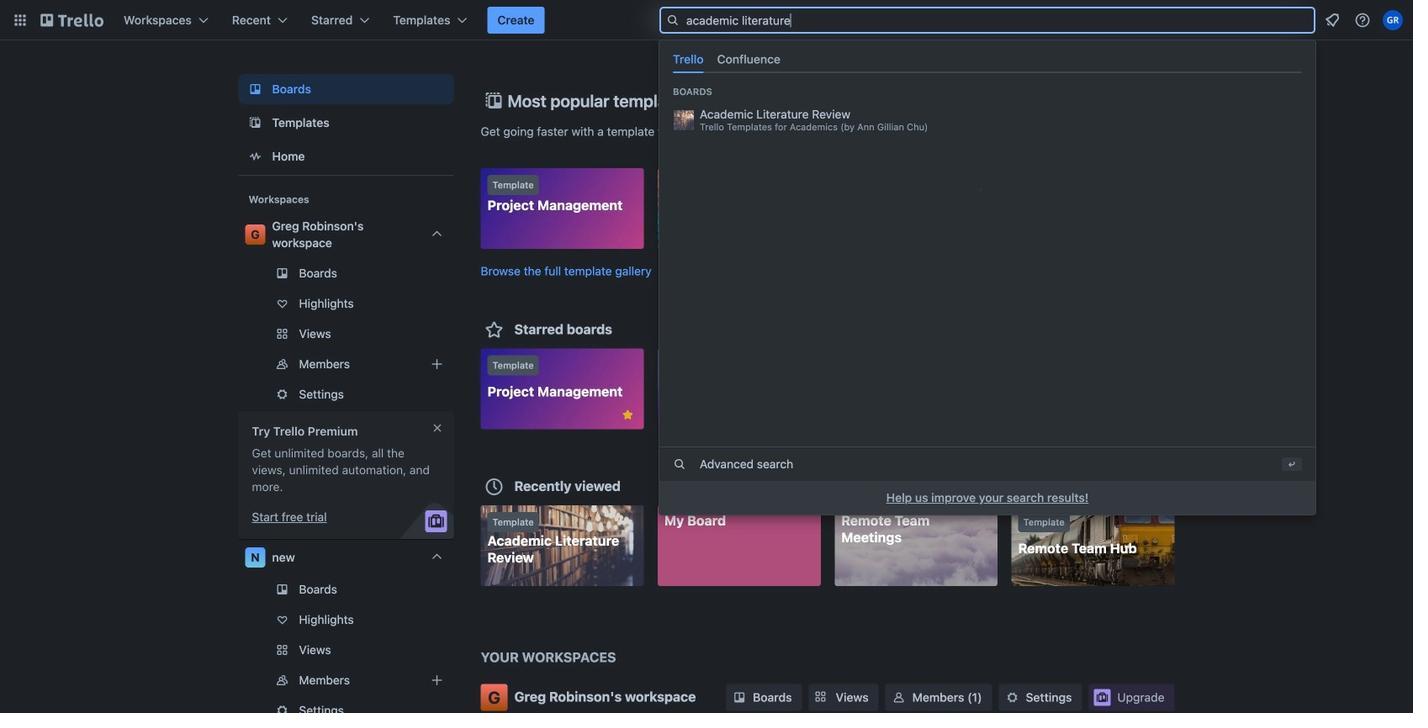 Task type: locate. For each thing, give the bounding box(es) containing it.
1 horizontal spatial sm image
[[1004, 690, 1021, 706]]

tab down primary element
[[711, 45, 788, 73]]

tab
[[666, 45, 711, 73], [711, 45, 788, 73]]

0 horizontal spatial sm image
[[891, 690, 908, 706]]

0 notifications image
[[1323, 10, 1343, 30]]

back to home image
[[40, 7, 103, 34]]

sm image
[[891, 690, 908, 706], [1004, 690, 1021, 706]]

home image
[[245, 146, 265, 167]]

tab list
[[666, 45, 1309, 73]]

tab down "search" icon
[[666, 45, 711, 73]]

2 sm image from the left
[[1004, 690, 1021, 706]]



Task type: vqa. For each thing, say whether or not it's contained in the screenshot.
1 within 1-on-1 Meeting Agenda Tara Schultz's workspace
no



Task type: describe. For each thing, give the bounding box(es) containing it.
open information menu image
[[1355, 12, 1372, 29]]

sm image
[[731, 690, 748, 706]]

add image
[[427, 671, 447, 691]]

add image
[[427, 354, 447, 374]]

board image
[[245, 79, 265, 99]]

Search Trello field
[[660, 7, 1316, 34]]

greg robinson (gregrobinson96) image
[[1383, 10, 1403, 30]]

template board image
[[245, 113, 265, 133]]

advanced search image
[[673, 458, 687, 471]]

1 sm image from the left
[[891, 690, 908, 706]]

click to unstar this board. it will be removed from your starred list. image
[[620, 408, 636, 423]]

search image
[[666, 13, 680, 27]]

2 tab from the left
[[711, 45, 788, 73]]

primary element
[[0, 0, 1414, 40]]

1 tab from the left
[[666, 45, 711, 73]]



